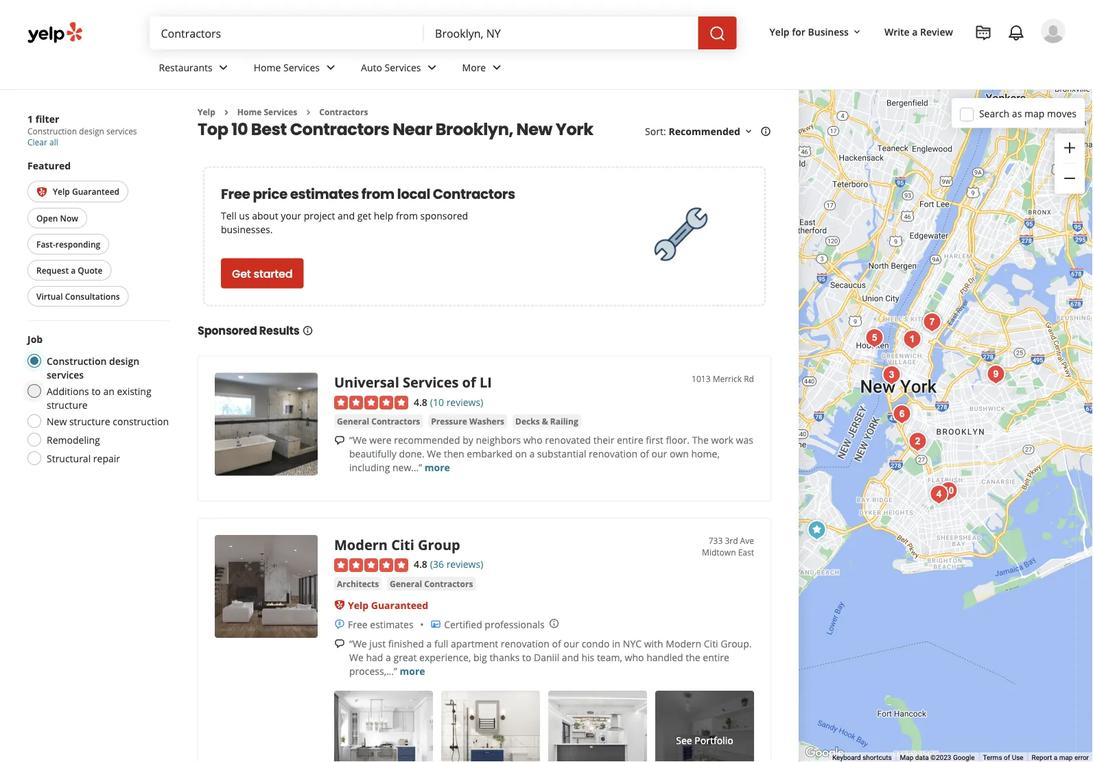 Task type: vqa. For each thing, say whether or not it's contained in the screenshot.
first "We
yes



Task type: describe. For each thing, give the bounding box(es) containing it.
services inside 1 filter construction design services clear all
[[106, 126, 137, 137]]

design inside 1 filter construction design services clear all
[[79, 126, 104, 137]]

services up (10 at the bottom left
[[403, 373, 459, 392]]

1 horizontal spatial estimates
[[370, 618, 414, 631]]

services right auto
[[385, 61, 421, 74]]

"we just finished a full apartment renovation of our condo in nyc with modern citi group. we had a great experience, big thanks to daniil and his team, who handled the entire process,…"
[[349, 637, 752, 678]]

the
[[692, 433, 709, 446]]

auto
[[361, 61, 382, 74]]

near
[[393, 118, 432, 141]]

more link for had
[[400, 665, 425, 678]]

1 vertical spatial general contractors link
[[387, 577, 476, 591]]

design inside construction design services
[[109, 354, 139, 367]]

get started
[[232, 266, 293, 281]]

yelp left 16 chevron right v2 image
[[198, 106, 215, 118]]

sponsored
[[420, 209, 468, 222]]

1 vertical spatial home
[[237, 106, 262, 118]]

yelp guaranteed inside button
[[53, 186, 119, 197]]

0 vertical spatial from
[[362, 184, 395, 203]]

local
[[397, 184, 430, 203]]

to inside the 'additions to an existing structure'
[[92, 385, 101, 398]]

architects link
[[334, 577, 382, 591]]

including
[[349, 461, 390, 474]]

google image
[[802, 745, 848, 762]]

modern citi group link
[[334, 535, 460, 554]]

0 vertical spatial home services link
[[243, 49, 350, 89]]

16 chevron right v2 image
[[303, 107, 314, 118]]

who inside "we were recommended by neighbors who renovated their entire first floor. the work was beautifully done. we then embarked on a substantial renovation of our own home, including new…"
[[523, 433, 543, 446]]

16 chevron down v2 image
[[743, 126, 754, 137]]

an
[[103, 385, 114, 398]]

3rd
[[725, 535, 738, 547]]

16 chevron right v2 image
[[221, 107, 232, 118]]

a inside button
[[71, 264, 76, 276]]

more for had
[[400, 665, 425, 678]]

more
[[462, 61, 486, 74]]

decks & railing button
[[513, 415, 581, 428]]

full
[[434, 637, 448, 650]]

yelp link
[[198, 106, 215, 118]]

great
[[394, 651, 417, 664]]

request
[[36, 264, 69, 276]]

4.8 for citi
[[414, 558, 427, 571]]

user actions element
[[759, 17, 1085, 102]]

work
[[711, 433, 734, 446]]

0 horizontal spatial yelp guaranteed button
[[27, 181, 128, 202]]

professionals
[[485, 618, 545, 631]]

substantial
[[537, 447, 586, 460]]

16 certified professionals v2 image
[[430, 619, 441, 630]]

1 vertical spatial home services link
[[237, 106, 297, 118]]

merrick
[[713, 373, 742, 384]]

option group containing job
[[23, 332, 170, 469]]

map for moves
[[1025, 107, 1045, 120]]

contractors right 16 chevron right v2 icon
[[319, 106, 368, 118]]

structural repair
[[47, 452, 120, 465]]

1 vertical spatial yelp guaranteed
[[348, 599, 428, 612]]

write
[[885, 25, 910, 38]]

write a review
[[885, 25, 953, 38]]

0 vertical spatial general contractors link
[[334, 415, 423, 428]]

mateo r. image
[[1041, 19, 1066, 43]]

use
[[1012, 754, 1024, 762]]

open now
[[36, 212, 78, 224]]

big
[[474, 651, 487, 664]]

modern inside "we just finished a full apartment renovation of our condo in nyc with modern citi group. we had a great experience, big thanks to daniil and his team, who handled the entire process,…"
[[666, 637, 701, 650]]

process,…"
[[349, 665, 397, 678]]

1 filter construction design services clear all
[[27, 112, 137, 148]]

terms
[[983, 754, 1002, 762]]

universal services of li image
[[215, 373, 318, 476]]

a inside "we were recommended by neighbors who renovated their entire first floor. the work was beautifully done. we then embarked on a substantial renovation of our own home, including new…"
[[529, 447, 535, 460]]

fast-responding
[[36, 238, 100, 250]]

shortcuts
[[863, 754, 892, 762]]

with
[[644, 637, 663, 650]]

services left 16 chevron right v2 icon
[[264, 106, 297, 118]]

to inside "we just finished a full apartment renovation of our condo in nyc with modern citi group. we had a great experience, big thanks to daniil and his team, who handled the entire process,…"
[[522, 651, 531, 664]]

free price estimates from local contractors image
[[647, 200, 715, 269]]

24 chevron down v2 image for more
[[489, 59, 505, 76]]

general for general contractors link to the bottom
[[390, 578, 422, 589]]

(10 reviews) link
[[430, 394, 483, 409]]

search
[[979, 107, 1010, 120]]

of left use
[[1004, 754, 1010, 762]]

more link
[[451, 49, 516, 89]]

featured group
[[25, 159, 170, 309]]

filter
[[35, 112, 59, 125]]

business categories element
[[148, 49, 1066, 89]]

zoom out image
[[1062, 170, 1078, 187]]

24 chevron down v2 image for auto services
[[424, 59, 440, 76]]

in
[[612, 637, 621, 650]]

0 vertical spatial modern
[[334, 535, 388, 554]]

by
[[463, 433, 473, 446]]

4.8 for services
[[414, 396, 427, 409]]

modern citi group image
[[919, 309, 946, 336]]

construction inside construction design services
[[47, 354, 107, 367]]

open
[[36, 212, 58, 224]]

washers
[[469, 416, 504, 427]]

our inside "we just finished a full apartment renovation of our condo in nyc with modern citi group. we had a great experience, big thanks to daniil and his team, who handled the entire process,…"
[[564, 637, 579, 650]]

recommended
[[394, 433, 460, 446]]

decks & railing
[[515, 416, 578, 427]]

top 10 best contractors near brooklyn, new york
[[198, 118, 593, 141]]

all
[[49, 137, 58, 148]]

we for then
[[427, 447, 441, 460]]

pressure washers
[[431, 416, 504, 427]]

who inside "we just finished a full apartment renovation of our condo in nyc with modern citi group. we had a great experience, big thanks to daniil and his team, who handled the entire process,…"
[[625, 651, 644, 664]]

free price estimates from local contractors tell us about your project and get help from sponsored businesses.
[[221, 184, 515, 236]]

1 vertical spatial 16 info v2 image
[[302, 325, 313, 336]]

"we for "we just finished a full apartment renovation of our condo in nyc with modern citi group. we had a great experience, big thanks to daniil and his team, who handled the entire process,…"
[[349, 637, 367, 650]]

and inside the free price estimates from local contractors tell us about your project and get help from sponsored businesses.
[[338, 209, 355, 222]]

li
[[480, 373, 492, 392]]

get started button
[[221, 258, 304, 289]]

portfolio
[[695, 734, 733, 747]]

team,
[[597, 651, 622, 664]]

free estimates
[[348, 618, 414, 631]]

general contractors button for the topmost general contractors link
[[334, 415, 423, 428]]

see portfolio link
[[655, 691, 754, 762]]

Find text field
[[161, 25, 413, 40]]

notifications image
[[1008, 25, 1025, 41]]

consultations
[[65, 291, 120, 302]]

floor.
[[666, 433, 690, 446]]

universal services of li link
[[334, 373, 492, 392]]

733
[[709, 535, 723, 547]]

a left full
[[427, 637, 432, 650]]

restaurants link
[[148, 49, 243, 89]]

fast-responding button
[[27, 234, 109, 255]]

started
[[254, 266, 293, 281]]

thanks
[[490, 651, 520, 664]]

report a map error
[[1032, 754, 1089, 762]]

1 horizontal spatial new
[[516, 118, 552, 141]]

733 3rd ave midtown east
[[702, 535, 754, 558]]

now
[[60, 212, 78, 224]]

1 vertical spatial home services
[[237, 106, 297, 118]]

0 horizontal spatial modern citi group image
[[215, 535, 318, 638]]

16 chevron down v2 image
[[852, 27, 863, 38]]

contractors up were
[[371, 416, 420, 427]]

had
[[366, 651, 383, 664]]

and inside "we just finished a full apartment renovation of our condo in nyc with modern citi group. we had a great experience, big thanks to daniil and his team, who handled the entire process,…"
[[562, 651, 579, 664]]

design macs image
[[861, 325, 888, 352]]

first
[[646, 433, 663, 446]]

east
[[738, 547, 754, 558]]

map for error
[[1059, 754, 1073, 762]]

virtual consultations
[[36, 291, 120, 302]]

&
[[542, 416, 548, 427]]

0 horizontal spatial citi
[[391, 535, 414, 554]]

4.8 star rating image for modern
[[334, 558, 408, 572]]

search image
[[709, 25, 726, 42]]

request a quote
[[36, 264, 103, 276]]

decks
[[515, 416, 540, 427]]

0 vertical spatial 16 info v2 image
[[760, 126, 771, 137]]

get
[[357, 209, 371, 222]]

4.8 link for services
[[414, 394, 427, 409]]

project
[[304, 209, 335, 222]]

of left li
[[462, 373, 476, 392]]

entire inside "we were recommended by neighbors who renovated their entire first floor. the work was beautifully done. we then embarked on a substantial renovation of our own home, including new…"
[[617, 433, 643, 446]]

©2023
[[931, 754, 951, 762]]

1 vertical spatial structure
[[69, 415, 110, 428]]

open now button
[[27, 208, 87, 228]]

a right had at the left bottom
[[386, 651, 391, 664]]



Task type: locate. For each thing, give the bounding box(es) containing it.
repair
[[93, 452, 120, 465]]

home down the find text box
[[254, 61, 281, 74]]

0 vertical spatial home
[[254, 61, 281, 74]]

a left quote
[[71, 264, 76, 276]]

4.8 link for citi
[[414, 557, 427, 571]]

0 vertical spatial "we
[[349, 433, 367, 446]]

a right on
[[529, 447, 535, 460]]

reviews) for group
[[447, 558, 483, 571]]

contractors down (36 reviews)
[[424, 578, 473, 589]]

0 horizontal spatial 16 info v2 image
[[302, 325, 313, 336]]

0 horizontal spatial services
[[47, 368, 84, 381]]

home services link down the find text box
[[243, 49, 350, 89]]

general contractors for general contractors link to the bottom
[[390, 578, 473, 589]]

auto services link
[[350, 49, 451, 89]]

1 vertical spatial 4.8 link
[[414, 557, 427, 571]]

16 yelp guaranteed v2 image
[[36, 187, 47, 198]]

of down first on the right of page
[[640, 447, 649, 460]]

16 info v2 image
[[760, 126, 771, 137], [302, 325, 313, 336]]

1 horizontal spatial renovation
[[589, 447, 638, 460]]

1 horizontal spatial modern
[[666, 637, 701, 650]]

design up existing
[[109, 354, 139, 367]]

keyboard
[[832, 754, 861, 762]]

estimates up just
[[370, 618, 414, 631]]

structure inside the 'additions to an existing structure'
[[47, 398, 88, 411]]

24 chevron down v2 image inside more link
[[489, 59, 505, 76]]

0 horizontal spatial none field
[[161, 25, 413, 40]]

Near text field
[[435, 25, 687, 40]]

certified professionals
[[444, 618, 545, 631]]

home,
[[691, 447, 720, 460]]

midtown
[[702, 547, 736, 558]]

home right 16 chevron right v2 image
[[237, 106, 262, 118]]

terms of use link
[[983, 754, 1024, 762]]

general contractors for the topmost general contractors link
[[337, 416, 420, 427]]

option group
[[23, 332, 170, 469]]

entire right the
[[703, 651, 729, 664]]

tell
[[221, 209, 237, 222]]

more link down great
[[400, 665, 425, 678]]

1 vertical spatial map
[[1059, 754, 1073, 762]]

google
[[953, 754, 975, 762]]

general contractors link down the (36
[[387, 577, 476, 591]]

new
[[516, 118, 552, 141], [47, 415, 67, 428]]

new left york
[[516, 118, 552, 141]]

1 24 chevron down v2 image from the left
[[215, 59, 232, 76]]

embarked
[[467, 447, 513, 460]]

ace home renovation image
[[904, 428, 932, 456]]

0 horizontal spatial 24 chevron down v2 image
[[215, 59, 232, 76]]

general up 16 speech v2 image
[[337, 416, 369, 427]]

0 vertical spatial structure
[[47, 398, 88, 411]]

1 vertical spatial we
[[349, 651, 364, 664]]

0 horizontal spatial map
[[1025, 107, 1045, 120]]

we
[[427, 447, 441, 460], [349, 651, 364, 664]]

yelp guaranteed up free estimates
[[348, 599, 428, 612]]

1 vertical spatial reviews)
[[447, 558, 483, 571]]

1 horizontal spatial general
[[390, 578, 422, 589]]

1 vertical spatial general
[[390, 578, 422, 589]]

guaranteed up free estimates
[[371, 599, 428, 612]]

1 vertical spatial our
[[564, 637, 579, 650]]

business
[[808, 25, 849, 38]]

info icon image
[[549, 618, 560, 629], [549, 618, 560, 629]]

free inside the free price estimates from local contractors tell us about your project and get help from sponsored businesses.
[[221, 184, 250, 203]]

1 horizontal spatial services
[[106, 126, 137, 137]]

citi left group
[[391, 535, 414, 554]]

2 4.8 link from the top
[[414, 557, 427, 571]]

2 none field from the left
[[435, 25, 687, 40]]

24 chevron down v2 image right restaurants
[[215, 59, 232, 76]]

0 vertical spatial 4.8
[[414, 396, 427, 409]]

0 vertical spatial who
[[523, 433, 543, 446]]

2 4.8 star rating image from the top
[[334, 558, 408, 572]]

free for price
[[221, 184, 250, 203]]

1 vertical spatial 4.8 star rating image
[[334, 558, 408, 572]]

0 vertical spatial renovation
[[589, 447, 638, 460]]

1 vertical spatial new
[[47, 415, 67, 428]]

services inside construction design services
[[47, 368, 84, 381]]

0 vertical spatial 4.8 star rating image
[[334, 396, 408, 410]]

moves
[[1047, 107, 1077, 120]]

loporto fence & home improvements image
[[803, 517, 831, 544]]

guaranteed up now
[[72, 186, 119, 197]]

home services link right 16 chevron right v2 image
[[237, 106, 297, 118]]

1 4.8 link from the top
[[414, 394, 427, 409]]

architects button
[[334, 577, 382, 591]]

us
[[239, 209, 250, 222]]

0 vertical spatial services
[[106, 126, 137, 137]]

iconyelpguaranteedbadgesmall image
[[334, 600, 345, 611], [334, 600, 345, 611]]

(10
[[430, 396, 444, 409]]

reviews) up pressure washers
[[447, 396, 483, 409]]

1
[[27, 112, 33, 125]]

0 vertical spatial more link
[[425, 461, 450, 474]]

map
[[1025, 107, 1045, 120], [1059, 754, 1073, 762]]

home
[[254, 61, 281, 74], [237, 106, 262, 118]]

businesses.
[[221, 223, 273, 236]]

keyboard shortcuts
[[832, 754, 892, 762]]

1 horizontal spatial our
[[652, 447, 667, 460]]

sort:
[[645, 125, 666, 138]]

general contractors down the (36
[[390, 578, 473, 589]]

16 speech v2 image
[[334, 435, 345, 446]]

home services right 16 chevron right v2 image
[[237, 106, 297, 118]]

none field the find
[[161, 25, 413, 40]]

none field up 24 chevron down v2 icon
[[161, 25, 413, 40]]

construction down filter
[[27, 126, 77, 137]]

0 vertical spatial yelp guaranteed
[[53, 186, 119, 197]]

0 horizontal spatial from
[[362, 184, 395, 203]]

results
[[259, 323, 300, 339]]

remodeling
[[47, 433, 100, 446]]

yelp right 16 yelp guaranteed v2 icon
[[53, 186, 70, 197]]

1 horizontal spatial and
[[562, 651, 579, 664]]

reviews) for of
[[447, 396, 483, 409]]

0 horizontal spatial and
[[338, 209, 355, 222]]

yelp
[[770, 25, 790, 38], [198, 106, 215, 118], [53, 186, 70, 197], [348, 599, 369, 612]]

price
[[253, 184, 287, 203]]

virtual consultations button
[[27, 286, 129, 307]]

entire inside "we just finished a full apartment renovation of our condo in nyc with modern citi group. we had a great experience, big thanks to daniil and his team, who handled the entire process,…"
[[703, 651, 729, 664]]

"we inside "we were recommended by neighbors who renovated their entire first floor. the work was beautifully done. we then embarked on a substantial renovation of our own home, including new…"
[[349, 433, 367, 446]]

0 horizontal spatial estimates
[[290, 184, 359, 203]]

yelp left for
[[770, 25, 790, 38]]

modern up the
[[666, 637, 701, 650]]

0 vertical spatial and
[[338, 209, 355, 222]]

more for then
[[425, 461, 450, 474]]

search as map moves
[[979, 107, 1077, 120]]

daniil
[[534, 651, 559, 664]]

of up the daniil
[[552, 637, 561, 650]]

his
[[582, 651, 595, 664]]

more link for then
[[425, 461, 450, 474]]

existing
[[117, 385, 151, 398]]

0 vertical spatial yelp guaranteed button
[[27, 181, 128, 202]]

a to z renovations image
[[899, 326, 926, 353]]

1 vertical spatial construction
[[47, 354, 107, 367]]

gaudioso contracting, inc image
[[888, 401, 916, 428]]

general down modern citi group link
[[390, 578, 422, 589]]

24 chevron down v2 image
[[323, 59, 339, 76]]

structure down additions on the left of page
[[47, 398, 88, 411]]

more down the then
[[425, 461, 450, 474]]

yelp for business button
[[764, 19, 868, 44]]

3 24 chevron down v2 image from the left
[[489, 59, 505, 76]]

map
[[900, 754, 914, 762]]

4.8 link left (10 at the bottom left
[[414, 394, 427, 409]]

construction up additions on the left of page
[[47, 354, 107, 367]]

free for estimates
[[348, 618, 368, 631]]

and left his
[[562, 651, 579, 664]]

1 vertical spatial more link
[[400, 665, 425, 678]]

a right report
[[1054, 754, 1058, 762]]

general for the topmost general contractors link
[[337, 416, 369, 427]]

1 vertical spatial "we
[[349, 637, 367, 650]]

from down local on the left
[[396, 209, 418, 222]]

0 vertical spatial to
[[92, 385, 101, 398]]

the
[[686, 651, 701, 664]]

4.8 star rating image down universal
[[334, 396, 408, 410]]

1 vertical spatial modern citi group image
[[215, 535, 318, 638]]

was
[[736, 433, 753, 446]]

group.
[[721, 637, 752, 650]]

smart contracting image
[[925, 481, 953, 509]]

10
[[231, 118, 248, 141]]

general contractors link up were
[[334, 415, 423, 428]]

1 vertical spatial general contractors button
[[387, 577, 476, 591]]

0 horizontal spatial guaranteed
[[72, 186, 119, 197]]

(36 reviews)
[[430, 558, 483, 571]]

24 chevron down v2 image inside 'auto services' link
[[424, 59, 440, 76]]

additions to an existing structure
[[47, 385, 151, 411]]

1 4.8 from the top
[[414, 396, 427, 409]]

map right as
[[1025, 107, 1045, 120]]

nyc general contractors image
[[935, 478, 962, 505]]

0 vertical spatial guaranteed
[[72, 186, 119, 197]]

new structure construction
[[47, 415, 169, 428]]

1 reviews) from the top
[[447, 396, 483, 409]]

1 vertical spatial guaranteed
[[371, 599, 428, 612]]

from up help
[[362, 184, 395, 203]]

yelp guaranteed button
[[27, 181, 128, 202], [348, 599, 428, 612]]

0 horizontal spatial our
[[564, 637, 579, 650]]

1013 merrick rd
[[692, 373, 754, 384]]

4.8 star rating image up architects
[[334, 558, 408, 572]]

1 horizontal spatial none field
[[435, 25, 687, 40]]

1 4.8 star rating image from the top
[[334, 396, 408, 410]]

new…"
[[393, 461, 422, 474]]

yelp guaranteed up now
[[53, 186, 119, 197]]

0 vertical spatial general contractors
[[337, 416, 420, 427]]

modern citi group image
[[919, 309, 946, 336], [215, 535, 318, 638]]

0 horizontal spatial general
[[337, 416, 369, 427]]

2 24 chevron down v2 image from the left
[[424, 59, 440, 76]]

free up tell
[[221, 184, 250, 203]]

0 vertical spatial construction
[[27, 126, 77, 137]]

zoom in image
[[1062, 140, 1078, 156]]

0 vertical spatial we
[[427, 447, 441, 460]]

0 vertical spatial design
[[79, 126, 104, 137]]

general contractors up were
[[337, 416, 420, 427]]

our left condo
[[564, 637, 579, 650]]

to left an
[[92, 385, 101, 398]]

0 vertical spatial estimates
[[290, 184, 359, 203]]

get
[[232, 266, 251, 281]]

0 vertical spatial modern citi group image
[[919, 309, 946, 336]]

citi inside "we just finished a full apartment renovation of our condo in nyc with modern citi group. we had a great experience, big thanks to daniil and his team, who handled the entire process,…"
[[704, 637, 718, 650]]

24 chevron down v2 image inside restaurants link
[[215, 59, 232, 76]]

construction
[[113, 415, 169, 428]]

1 horizontal spatial from
[[396, 209, 418, 222]]

see portfolio
[[676, 734, 733, 747]]

featured
[[27, 159, 71, 172]]

1 horizontal spatial free
[[348, 618, 368, 631]]

24 chevron down v2 image for restaurants
[[215, 59, 232, 76]]

home services down the find field
[[254, 61, 320, 74]]

1 horizontal spatial we
[[427, 447, 441, 460]]

sponsored
[[198, 323, 257, 339]]

0 horizontal spatial design
[[79, 126, 104, 137]]

a right write
[[912, 25, 918, 38]]

2 "we from the top
[[349, 637, 367, 650]]

general contractors button up were
[[334, 415, 423, 428]]

general contractors button for general contractors link to the bottom
[[387, 577, 476, 591]]

16 speech v2 image
[[334, 639, 345, 650]]

and left get
[[338, 209, 355, 222]]

for
[[792, 25, 806, 38]]

general contractors button down the (36
[[387, 577, 476, 591]]

"we
[[349, 433, 367, 446], [349, 637, 367, 650]]

yelp guaranteed
[[53, 186, 119, 197], [348, 599, 428, 612]]

1 horizontal spatial yelp guaranteed
[[348, 599, 428, 612]]

0 vertical spatial citi
[[391, 535, 414, 554]]

home inside business categories element
[[254, 61, 281, 74]]

1 horizontal spatial yelp guaranteed button
[[348, 599, 428, 612]]

0 vertical spatial new
[[516, 118, 552, 141]]

1 horizontal spatial entire
[[703, 651, 729, 664]]

1 vertical spatial who
[[625, 651, 644, 664]]

maverick design & build image
[[878, 362, 906, 389]]

estimates inside the free price estimates from local contractors tell us about your project and get help from sponsored businesses.
[[290, 184, 359, 203]]

universal
[[334, 373, 399, 392]]

1 horizontal spatial to
[[522, 651, 531, 664]]

contractors down 24 chevron down v2 icon
[[290, 118, 389, 141]]

terms of use
[[983, 754, 1024, 762]]

home services inside business categories element
[[254, 61, 320, 74]]

4.8 star rating image for universal
[[334, 396, 408, 410]]

contractors inside the free price estimates from local contractors tell us about your project and get help from sponsored businesses.
[[433, 184, 515, 203]]

16 info v2 image right 16 chevron down v2 image
[[760, 126, 771, 137]]

citi left group.
[[704, 637, 718, 650]]

"we inside "we just finished a full apartment renovation of our condo in nyc with modern citi group. we had a great experience, big thanks to daniil and his team, who handled the entire process,…"
[[349, 637, 367, 650]]

we down the recommended on the bottom
[[427, 447, 441, 460]]

map left error
[[1059, 754, 1073, 762]]

sponsored results
[[198, 323, 300, 339]]

we inside "we were recommended by neighbors who renovated their entire first floor. the work was beautifully done. we then embarked on a substantial renovation of our own home, including new…"
[[427, 447, 441, 460]]

map region
[[725, 34, 1093, 762]]

report a map error link
[[1032, 754, 1089, 762]]

home services
[[254, 61, 320, 74], [237, 106, 297, 118]]

renovation inside "we were recommended by neighbors who renovated their entire first floor. the work was beautifully done. we then embarked on a substantial renovation of our own home, including new…"
[[589, 447, 638, 460]]

1 vertical spatial services
[[47, 368, 84, 381]]

4.8 link
[[414, 394, 427, 409], [414, 557, 427, 571]]

estimates up project
[[290, 184, 359, 203]]

None search field
[[150, 16, 740, 49]]

free right 16 free estimates v2 image
[[348, 618, 368, 631]]

0 vertical spatial home services
[[254, 61, 320, 74]]

4.8 left the (36
[[414, 558, 427, 571]]

yelp guaranteed button up free estimates
[[348, 599, 428, 612]]

yelp inside the user actions element
[[770, 25, 790, 38]]

"we for "we were recommended by neighbors who renovated their entire first floor. the work was beautifully done. we then embarked on a substantial renovation of our own home, including new…"
[[349, 433, 367, 446]]

4.8 star rating image
[[334, 396, 408, 410], [334, 558, 408, 572]]

architects
[[337, 578, 379, 589]]

0 vertical spatial more
[[425, 461, 450, 474]]

services
[[283, 61, 320, 74], [385, 61, 421, 74], [264, 106, 297, 118], [403, 373, 459, 392]]

(10 reviews)
[[430, 396, 483, 409]]

24 chevron down v2 image
[[215, 59, 232, 76], [424, 59, 440, 76], [489, 59, 505, 76]]

decks & railing link
[[513, 415, 581, 428]]

reviews) right the (36
[[447, 558, 483, 571]]

we inside "we just finished a full apartment renovation of our condo in nyc with modern citi group. we had a great experience, big thanks to daniil and his team, who handled the entire process,…"
[[349, 651, 364, 664]]

1 vertical spatial from
[[396, 209, 418, 222]]

we for had
[[349, 651, 364, 664]]

to left the daniil
[[522, 651, 531, 664]]

structural
[[47, 452, 91, 465]]

1 vertical spatial general contractors
[[390, 578, 473, 589]]

0 horizontal spatial renovation
[[501, 637, 550, 650]]

0 horizontal spatial yelp guaranteed
[[53, 186, 119, 197]]

yelp inside featured group
[[53, 186, 70, 197]]

map data ©2023 google
[[900, 754, 975, 762]]

apartment
[[451, 637, 498, 650]]

pressure
[[431, 416, 467, 427]]

contractors up sponsored
[[433, 184, 515, 203]]

design right all
[[79, 126, 104, 137]]

0 vertical spatial our
[[652, 447, 667, 460]]

error
[[1075, 754, 1089, 762]]

1 vertical spatial to
[[522, 651, 531, 664]]

none field up business categories element
[[435, 25, 687, 40]]

0 horizontal spatial new
[[47, 415, 67, 428]]

1 none field from the left
[[161, 25, 413, 40]]

construction inside 1 filter construction design services clear all
[[27, 126, 77, 137]]

24 chevron down v2 image right auto services
[[424, 59, 440, 76]]

new inside option group
[[47, 415, 67, 428]]

renovation inside "we just finished a full apartment renovation of our condo in nyc with modern citi group. we had a great experience, big thanks to daniil and his team, who handled the entire process,…"
[[501, 637, 550, 650]]

services
[[106, 126, 137, 137], [47, 368, 84, 381]]

1 vertical spatial modern
[[666, 637, 701, 650]]

services left 24 chevron down v2 icon
[[283, 61, 320, 74]]

who down nyc
[[625, 651, 644, 664]]

"we right 16 speech v2 image
[[349, 433, 367, 446]]

more down great
[[400, 665, 425, 678]]

"we right 16 speech v2 icon
[[349, 637, 367, 650]]

new up remodeling
[[47, 415, 67, 428]]

renovation down "their"
[[589, 447, 638, 460]]

to
[[92, 385, 101, 398], [522, 651, 531, 664]]

yelp down architects button
[[348, 599, 369, 612]]

2 reviews) from the top
[[447, 558, 483, 571]]

report
[[1032, 754, 1052, 762]]

none field 'near'
[[435, 25, 687, 40]]

1 horizontal spatial modern citi group image
[[919, 309, 946, 336]]

4.8 left (10 at the bottom left
[[414, 396, 427, 409]]

0 vertical spatial general contractors button
[[334, 415, 423, 428]]

4.8 link left the (36
[[414, 557, 427, 571]]

1 vertical spatial 4.8
[[414, 558, 427, 571]]

who up on
[[523, 433, 543, 446]]

our down first on the right of page
[[652, 447, 667, 460]]

general
[[337, 416, 369, 427], [390, 578, 422, 589]]

of inside "we just finished a full apartment renovation of our condo in nyc with modern citi group. we had a great experience, big thanks to daniil and his team, who handled the entire process,…"
[[552, 637, 561, 650]]

2 4.8 from the top
[[414, 558, 427, 571]]

more link down the then
[[425, 461, 450, 474]]

1 vertical spatial renovation
[[501, 637, 550, 650]]

2 horizontal spatial 24 chevron down v2 image
[[489, 59, 505, 76]]

0 horizontal spatial to
[[92, 385, 101, 398]]

entire left first on the right of page
[[617, 433, 643, 446]]

24 chevron down v2 image right the more
[[489, 59, 505, 76]]

1 vertical spatial more
[[400, 665, 425, 678]]

1 horizontal spatial design
[[109, 354, 139, 367]]

1 horizontal spatial map
[[1059, 754, 1073, 762]]

data
[[915, 754, 929, 762]]

keyboard shortcuts button
[[832, 753, 892, 762]]

1 vertical spatial entire
[[703, 651, 729, 664]]

0 vertical spatial general
[[337, 416, 369, 427]]

16 free estimates v2 image
[[334, 619, 345, 630]]

0 vertical spatial entire
[[617, 433, 643, 446]]

projects image
[[975, 25, 992, 41]]

16 info v2 image right 'results'
[[302, 325, 313, 336]]

a & e brothers image
[[982, 361, 1010, 388]]

group
[[1055, 133, 1085, 194]]

our inside "we were recommended by neighbors who renovated their entire first floor. the work was beautifully done. we then embarked on a substantial renovation of our own home, including new…"
[[652, 447, 667, 460]]

ave
[[740, 535, 754, 547]]

modern up architects
[[334, 535, 388, 554]]

structure up remodeling
[[69, 415, 110, 428]]

of inside "we were recommended by neighbors who renovated their entire first floor. the work was beautifully done. we then embarked on a substantial renovation of our own home, including new…"
[[640, 447, 649, 460]]

1 "we from the top
[[349, 433, 367, 446]]

yelp guaranteed button up now
[[27, 181, 128, 202]]

guaranteed inside featured group
[[72, 186, 119, 197]]

1 vertical spatial and
[[562, 651, 579, 664]]

contractors link
[[319, 106, 368, 118]]

structure
[[47, 398, 88, 411], [69, 415, 110, 428]]

we left had at the left bottom
[[349, 651, 364, 664]]

renovation down 'professionals'
[[501, 637, 550, 650]]

0 horizontal spatial free
[[221, 184, 250, 203]]

None field
[[161, 25, 413, 40], [435, 25, 687, 40]]



